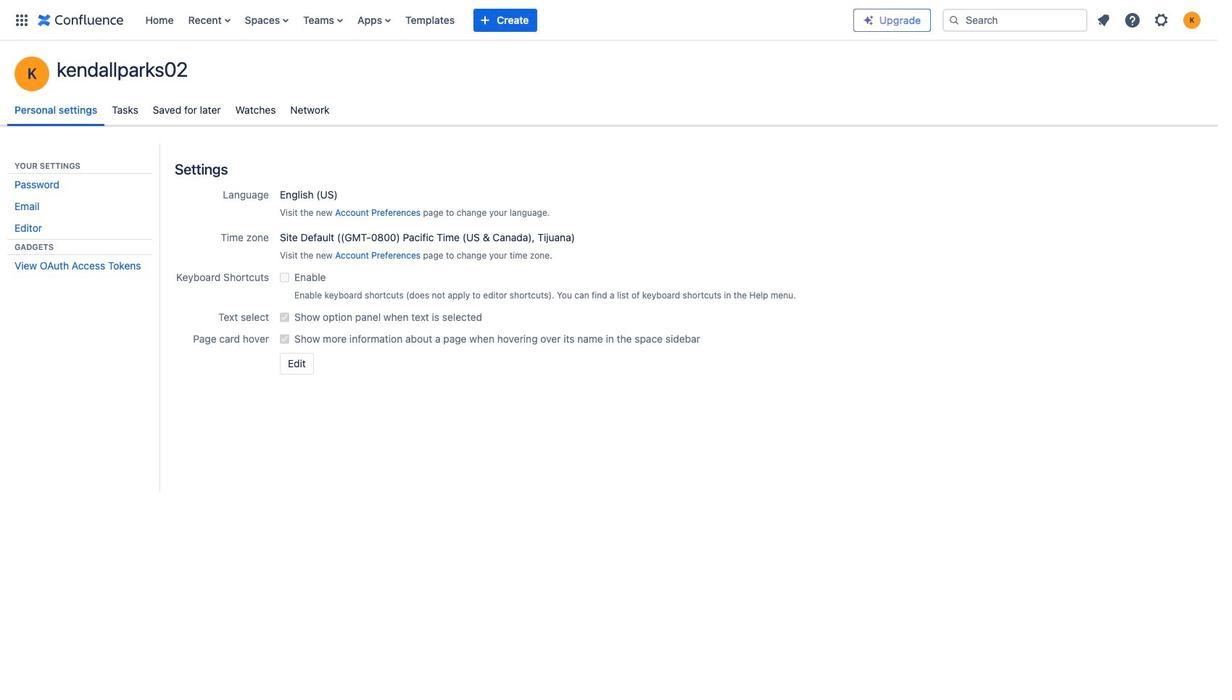 Task type: describe. For each thing, give the bounding box(es) containing it.
global element
[[9, 0, 854, 40]]

list for appswitcher icon
[[138, 0, 854, 40]]

notification icon image
[[1095, 11, 1113, 29]]

Search field
[[943, 8, 1088, 32]]



Task type: locate. For each thing, give the bounding box(es) containing it.
None submit
[[280, 353, 314, 375]]

settings icon image
[[1153, 11, 1171, 29]]

None checkbox
[[280, 271, 289, 285]]

your profile and preferences image
[[1184, 11, 1201, 29]]

banner
[[0, 0, 1219, 41]]

None search field
[[943, 8, 1088, 32]]

search image
[[949, 14, 961, 26]]

help icon image
[[1124, 11, 1142, 29]]

list
[[138, 0, 854, 40], [1091, 7, 1210, 33]]

premium image
[[863, 14, 875, 26]]

None checkbox
[[280, 310, 289, 325], [280, 332, 289, 347], [280, 310, 289, 325], [280, 332, 289, 347]]

0 horizontal spatial list
[[138, 0, 854, 40]]

1 horizontal spatial list
[[1091, 7, 1210, 33]]

appswitcher icon image
[[13, 11, 30, 29]]

list for the premium image
[[1091, 7, 1210, 33]]

user icon: kendallparks02 image
[[15, 57, 49, 91]]

confluence image
[[38, 11, 124, 29], [38, 11, 124, 29]]



